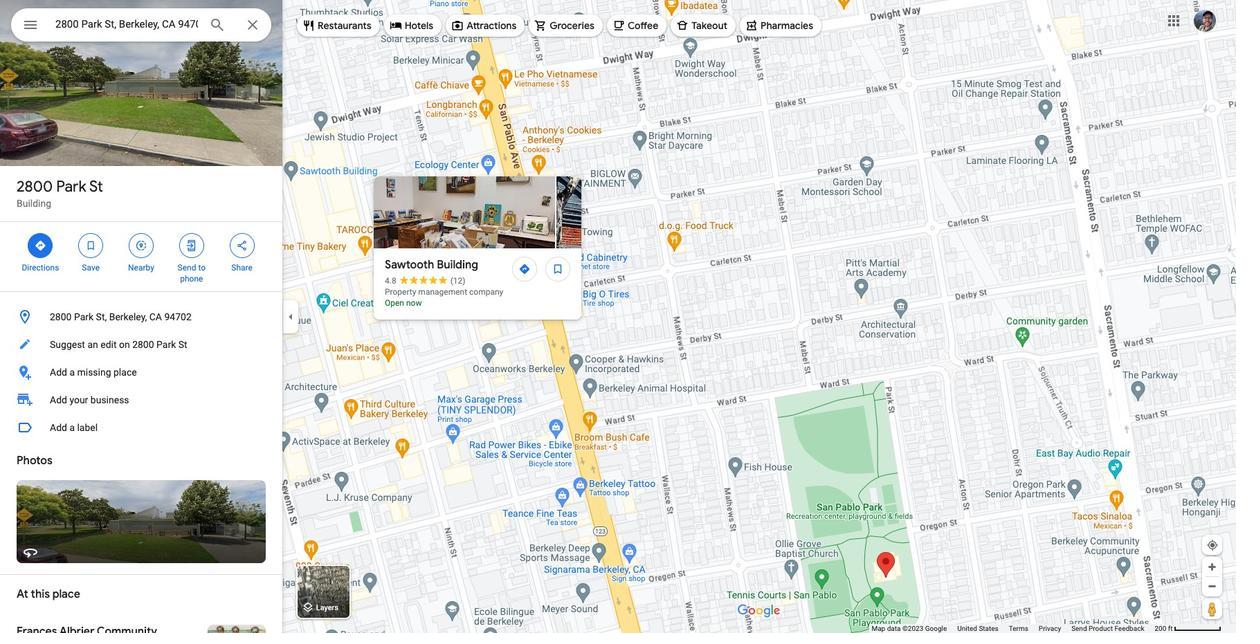 Task type: vqa. For each thing, say whether or not it's contained in the screenshot.


Task type: locate. For each thing, give the bounding box(es) containing it.
photos
[[17, 454, 52, 468]]

1 horizontal spatial st
[[178, 339, 187, 350]]

0 horizontal spatial place
[[52, 588, 80, 602]]

footer
[[872, 624, 1155, 633]]

94702
[[164, 312, 192, 323]]

nearby
[[128, 263, 154, 273]]

send product feedback
[[1072, 625, 1145, 633]]

ft
[[1168, 625, 1173, 633]]

data
[[887, 625, 901, 633]]

1 horizontal spatial send
[[1072, 625, 1087, 633]]

1 horizontal spatial photo image
[[557, 177, 738, 249]]

2800 park st building
[[17, 177, 103, 209]]

1 vertical spatial send
[[1072, 625, 1087, 633]]

park down ca
[[156, 339, 176, 350]]

groceries button
[[529, 9, 603, 42]]

a
[[69, 367, 75, 378], [69, 422, 75, 433]]

0 horizontal spatial building
[[17, 198, 51, 209]]

0 horizontal spatial send
[[178, 263, 196, 273]]

now
[[406, 298, 422, 308]]

a left 'label'
[[69, 422, 75, 433]]

add
[[50, 367, 67, 378], [50, 395, 67, 406], [50, 422, 67, 433]]

add left 'label'
[[50, 422, 67, 433]]

0 vertical spatial park
[[56, 177, 86, 197]]

2 vertical spatial park
[[156, 339, 176, 350]]

1 a from the top
[[69, 367, 75, 378]]

send for send to phone
[[178, 263, 196, 273]]

0 vertical spatial send
[[178, 263, 196, 273]]

place
[[114, 367, 137, 378], [52, 588, 80, 602]]

0 vertical spatial add
[[50, 367, 67, 378]]

 button
[[11, 8, 50, 44]]

add a label
[[50, 422, 98, 433]]

feedback
[[1115, 625, 1145, 633]]

0 horizontal spatial photo image
[[374, 177, 555, 249]]

building up 
[[17, 198, 51, 209]]

add your business
[[50, 395, 129, 406]]

1 vertical spatial add
[[50, 395, 67, 406]]

photo image
[[374, 177, 555, 249], [557, 177, 738, 249]]

4.8 stars 12 reviews image
[[385, 276, 465, 287]]

2800 up 
[[17, 177, 53, 197]]

a left missing
[[69, 367, 75, 378]]

0 vertical spatial st
[[89, 177, 103, 197]]

your
[[69, 395, 88, 406]]

2800 inside button
[[50, 312, 72, 323]]

 search field
[[11, 8, 271, 44]]

a for label
[[69, 422, 75, 433]]

zoom out image
[[1207, 581, 1218, 592]]

label
[[77, 422, 98, 433]]

property management company element
[[385, 287, 503, 297]]

2800 for st
[[17, 177, 53, 197]]

coffee button
[[607, 9, 667, 42]]

send inside send product feedback "button"
[[1072, 625, 1087, 633]]

2 add from the top
[[50, 395, 67, 406]]

send inside send to phone
[[178, 263, 196, 273]]

united states button
[[958, 624, 999, 633]]

1 horizontal spatial place
[[114, 367, 137, 378]]

2 vertical spatial 2800
[[132, 339, 154, 350]]

at
[[17, 588, 28, 602]]

hotels
[[405, 19, 433, 32]]

1 vertical spatial building
[[437, 258, 478, 272]]

park inside button
[[74, 312, 94, 323]]

building up (12)
[[437, 258, 478, 272]]

a for missing
[[69, 367, 75, 378]]

share
[[231, 263, 253, 273]]

1 vertical spatial st
[[178, 339, 187, 350]]

park
[[56, 177, 86, 197], [74, 312, 94, 323], [156, 339, 176, 350]]

footer containing map data ©2023 google
[[872, 624, 1155, 633]]

missing
[[77, 367, 111, 378]]

place down on
[[114, 367, 137, 378]]

building
[[17, 198, 51, 209], [437, 258, 478, 272]]

place right this
[[52, 588, 80, 602]]

business
[[91, 395, 129, 406]]

coffee
[[628, 19, 658, 32]]

None field
[[55, 16, 198, 33]]

send up phone
[[178, 263, 196, 273]]

st down 94702
[[178, 339, 187, 350]]

st up the ''
[[89, 177, 103, 197]]

2 photo image from the left
[[557, 177, 738, 249]]

suggest an edit on 2800 park st button
[[0, 331, 282, 359]]

building inside "2800 park st building"
[[17, 198, 51, 209]]

2 vertical spatial add
[[50, 422, 67, 433]]

send product feedback button
[[1072, 624, 1145, 633]]

1 vertical spatial park
[[74, 312, 94, 323]]

1 horizontal spatial building
[[437, 258, 478, 272]]

send
[[178, 263, 196, 273], [1072, 625, 1087, 633]]

1 add from the top
[[50, 367, 67, 378]]

2800 right on
[[132, 339, 154, 350]]

terms button
[[1009, 624, 1029, 633]]


[[135, 238, 147, 253]]

2800 park st, berkeley, ca 94702
[[50, 312, 192, 323]]

on
[[119, 339, 130, 350]]

google account: cj baylor  
(christian.baylor@adept.ai) image
[[1194, 9, 1216, 32]]


[[185, 238, 198, 253]]

send left product
[[1072, 625, 1087, 633]]

0 vertical spatial 2800
[[17, 177, 53, 197]]

add down suggest
[[50, 367, 67, 378]]

0 vertical spatial place
[[114, 367, 137, 378]]

2800 up suggest
[[50, 312, 72, 323]]

3 add from the top
[[50, 422, 67, 433]]

2 a from the top
[[69, 422, 75, 433]]

restaurants button
[[297, 9, 380, 42]]

park up the ''
[[56, 177, 86, 197]]

1 vertical spatial 2800
[[50, 312, 72, 323]]

st,
[[96, 312, 107, 323]]

2800 park st main content
[[0, 0, 282, 633]]

2800 inside "2800 park st building"
[[17, 177, 53, 197]]

add for add a missing place
[[50, 367, 67, 378]]

0 vertical spatial building
[[17, 198, 51, 209]]

2800 for st,
[[50, 312, 72, 323]]

add a missing place
[[50, 367, 137, 378]]

add a missing place button
[[0, 359, 282, 386]]

1 vertical spatial a
[[69, 422, 75, 433]]

2800
[[17, 177, 53, 197], [50, 312, 72, 323], [132, 339, 154, 350]]

ca
[[149, 312, 162, 323]]


[[34, 238, 47, 253]]

place inside button
[[114, 367, 137, 378]]

building inside tooltip
[[437, 258, 478, 272]]

0 vertical spatial a
[[69, 367, 75, 378]]

park inside "2800 park st building"
[[56, 177, 86, 197]]

hotels button
[[384, 9, 442, 42]]

directions image
[[518, 263, 531, 276]]

save image
[[552, 263, 564, 276]]

map data ©2023 google
[[872, 625, 947, 633]]

200 ft button
[[1155, 625, 1222, 633]]

st
[[89, 177, 103, 197], [178, 339, 187, 350]]

add left your at the left bottom of page
[[50, 395, 67, 406]]

0 horizontal spatial st
[[89, 177, 103, 197]]

berkeley,
[[109, 312, 147, 323]]

park left 'st,'
[[74, 312, 94, 323]]



Task type: describe. For each thing, give the bounding box(es) containing it.

[[85, 238, 97, 253]]

google
[[925, 625, 947, 633]]

attractions
[[467, 19, 517, 32]]

privacy
[[1039, 625, 1061, 633]]

actions for 2800 park st region
[[0, 222, 282, 291]]

2800 inside 'button'
[[132, 339, 154, 350]]

property
[[385, 287, 416, 297]]

map
[[872, 625, 886, 633]]

2800 park st, berkeley, ca 94702 button
[[0, 303, 282, 331]]

send for send product feedback
[[1072, 625, 1087, 633]]

sawtooth building element
[[385, 257, 478, 273]]

restaurants
[[318, 19, 372, 32]]

pharmacies button
[[740, 9, 822, 42]]

4.8
[[385, 276, 396, 286]]

an
[[88, 339, 98, 350]]

to
[[198, 263, 206, 273]]

st inside "2800 park st building"
[[89, 177, 103, 197]]

(12)
[[450, 276, 465, 286]]

pharmacies
[[761, 19, 813, 32]]

takeout
[[692, 19, 728, 32]]

sawtooth
[[385, 258, 434, 272]]

add your business link
[[0, 386, 282, 414]]

save
[[82, 263, 100, 273]]

edit
[[101, 339, 117, 350]]

add a label button
[[0, 414, 282, 442]]

show your location image
[[1207, 539, 1219, 552]]

none field inside 2800 park st, berkeley, ca 94702 "field"
[[55, 16, 198, 33]]

sawtooth building
[[385, 258, 478, 272]]

add for add a label
[[50, 422, 67, 433]]

suggest
[[50, 339, 85, 350]]

takeout button
[[671, 9, 736, 42]]

suggest an edit on 2800 park st
[[50, 339, 187, 350]]

©2023
[[903, 625, 924, 633]]

park inside 'button'
[[156, 339, 176, 350]]

1 vertical spatial place
[[52, 588, 80, 602]]

sawtooth building tooltip
[[374, 177, 1236, 320]]

company
[[469, 287, 503, 297]]

park for st,
[[74, 312, 94, 323]]

st inside 'button'
[[178, 339, 187, 350]]

united
[[958, 625, 977, 633]]

privacy button
[[1039, 624, 1061, 633]]

this
[[31, 588, 50, 602]]

states
[[979, 625, 999, 633]]

open
[[385, 298, 404, 308]]

product
[[1089, 625, 1113, 633]]

groceries
[[550, 19, 595, 32]]

zoom in image
[[1207, 562, 1218, 572]]

200
[[1155, 625, 1167, 633]]

2800 Park St, Berkeley, CA 94702 field
[[11, 8, 271, 42]]

footer inside google maps element
[[872, 624, 1155, 633]]

park for st
[[56, 177, 86, 197]]

add for add your business
[[50, 395, 67, 406]]

property management company open now
[[385, 287, 503, 308]]

show street view coverage image
[[1202, 599, 1222, 620]]


[[22, 15, 39, 35]]

terms
[[1009, 625, 1029, 633]]

collapse side panel image
[[283, 309, 298, 324]]

200 ft
[[1155, 625, 1173, 633]]

management
[[418, 287, 467, 297]]

attractions button
[[446, 9, 525, 42]]

send to phone
[[178, 263, 206, 284]]

united states
[[958, 625, 999, 633]]

directions
[[22, 263, 59, 273]]

layers
[[316, 604, 338, 613]]

phone
[[180, 274, 203, 284]]

1 photo image from the left
[[374, 177, 555, 249]]


[[236, 238, 248, 253]]

google maps element
[[0, 0, 1236, 633]]

at this place
[[17, 588, 80, 602]]



